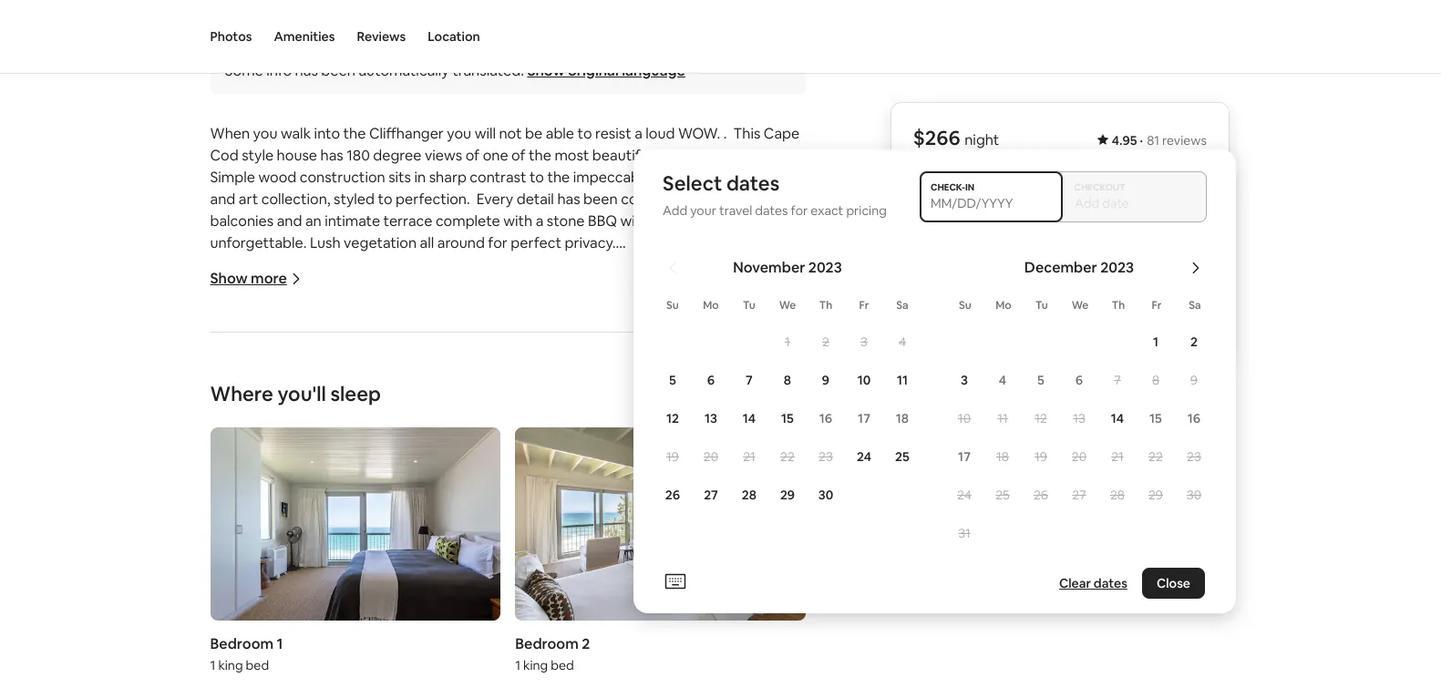 Task type: describe. For each thing, give the bounding box(es) containing it.
a down "completely"
[[411, 343, 418, 362]]

most
[[555, 146, 589, 165]]

2 appliances from the left
[[432, 562, 504, 581]]

30 for 1st 30 button from right
[[1188, 487, 1203, 503]]

1 appliances from the left
[[289, 562, 361, 581]]

16 for 1st 16 button from left
[[820, 410, 833, 427]]

25 for '25' button to the bottom
[[997, 487, 1011, 503]]

0 horizontal spatial whilst
[[320, 671, 359, 689]]

all inside the when you walk into the cliffhanger you will not be able to resist a loud wow. .  this cape cod style house has 180 degree views of one of the most beautiful beaches in the world. simple wood construction sits in sharp contrast to the impeccable midcentury furniture and art collection, styled to perfection.  every detail has been considered.  balau balconies and an intimate terrace complete with a stone bbq will make this experience unforgettable. lush vegetation all around for perfect privacy.
[[420, 233, 434, 253]]

uncapped
[[275, 430, 345, 450]]

balconies
[[210, 212, 274, 231]]

art
[[239, 190, 258, 209]]

1 vertical spatial dates
[[756, 202, 789, 219]]

1 horizontal spatial 4 button
[[985, 362, 1023, 399]]

1 horizontal spatial show
[[528, 61, 565, 80]]

31
[[959, 525, 972, 542]]

1 inside bedroom 2 1 king bed
[[515, 658, 521, 674]]

has up stone
[[558, 190, 581, 209]]

monitored
[[333, 518, 403, 537]]

2 23 button from the left
[[1176, 439, 1214, 475]]

automatically
[[359, 61, 449, 80]]

1 vertical spatial onto
[[723, 365, 754, 384]]

furniture inside open space and views is what defines every room in this house.  the main open plan room is spacious and opens completely onto a large balcony with very comfortable cane furniture.  every bedroom has a balcony and views in more than one direction.  the furniture is all vintage collected by the owners over years.  the kitchen backs onto a private terrace with a bbq for intimate meals.
[[210, 365, 269, 384]]

14 for first 14 button from the left
[[744, 410, 757, 427]]

2 su from the left
[[960, 298, 973, 313]]

0 vertical spatial 4
[[900, 334, 907, 350]]

2 21 button from the left
[[1099, 439, 1138, 475]]

in inside 'the full house is open to guests for a private stay. great fun with an amazing views... * the uncapped fibre 140mbps wifi whilst the average speed 10mbsp in the area gives you more luxury whilst you streaming your music or other programmes. there is a netflix'
[[677, 649, 688, 669]]

2 horizontal spatial room
[[507, 299, 543, 318]]

every inside the when you walk into the cliffhanger you will not be able to resist a loud wow. .  this cape cod style house has 180 degree views of one of the most beautiful beaches in the world. simple wood construction sits in sharp contrast to the impeccable midcentury furniture and art collection, styled to perfection.  every detail has been considered.  balau balconies and an intimate terrace complete with a stone bbq will make this experience unforgettable. lush vegetation all around for perfect privacy.
[[477, 190, 514, 209]]

translated.
[[453, 61, 524, 80]]

you'll
[[278, 381, 326, 407]]

a left loud
[[635, 124, 643, 143]]

in down security at the left of the page
[[443, 540, 455, 559]]

2 21 from the left
[[1112, 449, 1125, 465]]

simple
[[210, 168, 255, 187]]

2 of from the left
[[512, 146, 526, 165]]

1 button for november 2023
[[769, 324, 808, 360]]

language
[[622, 61, 686, 80]]

1 26 button from the left
[[654, 477, 693, 513]]

26 for second 26 "button" from right
[[666, 487, 681, 503]]

2 13 button from the left
[[1061, 400, 1099, 437]]

every inside open space and views is what defines every room in this house.  the main open plan room is spacious and opens completely onto a large balcony with very comfortable cane furniture.  every bedroom has a balcony and views in more than one direction.  the furniture is all vintage collected by the owners over years.  the kitchen backs onto a private terrace with a bbq for intimate meals.
[[279, 343, 315, 362]]

1 vertical spatial other
[[392, 562, 429, 581]]

0 vertical spatial 18 button
[[884, 400, 923, 437]]

2 27 from the left
[[1073, 487, 1087, 503]]

area
[[717, 649, 747, 669]]

0 horizontal spatial 18
[[897, 410, 910, 427]]

0 horizontal spatial 4 button
[[884, 324, 923, 360]]

music
[[494, 671, 534, 689]]

1 horizontal spatial 18 button
[[985, 439, 1023, 475]]

1 vertical spatial show
[[210, 269, 248, 288]]

is down area on the bottom of page
[[730, 671, 740, 689]]

is up uncapped
[[306, 627, 316, 647]]

cliffhanger
[[369, 124, 444, 143]]

2 vertical spatial views
[[506, 343, 544, 362]]

terrace inside open space and views is what defines every room in this house.  the main open plan room is spacious and opens completely onto a large balcony with very comfortable cane furniture.  every bedroom has a balcony and views in more than one direction.  the furniture is all vintage collected by the owners over years.  the kitchen backs onto a private terrace with a bbq for intimate meals.
[[260, 387, 309, 406]]

intimate inside open space and views is what defines every room in this house.  the main open plan room is spacious and opens completely onto a large balcony with very comfortable cane furniture.  every bedroom has a balcony and views in more than one direction.  the furniture is all vintage collected by the owners over years.  the kitchen backs onto a private terrace with a bbq for intimate meals.
[[411, 387, 467, 406]]

1 19 button from the left
[[654, 439, 693, 475]]

ac
[[210, 540, 231, 559]]

1 7 from the left
[[747, 372, 754, 389]]

meals.
[[470, 387, 513, 406]]

1 horizontal spatial 10
[[959, 410, 972, 427]]

when you walk into the cliffhanger you will not be able to resist a loud wow. .  this cape cod style house has 180 degree views of one of the most beautiful beaches in the world. simple wood construction sits in sharp contrast to the impeccable midcentury furniture and art collection, styled to perfection.  every detail has been considered.  balau balconies and an intimate terrace complete with a stone bbq will make this experience unforgettable. lush vegetation all around for perfect privacy.
[[210, 124, 804, 253]]

2 9 button from the left
[[1176, 362, 1214, 399]]

december 2023
[[1025, 258, 1135, 277]]

2 vertical spatial this
[[1067, 377, 1089, 393]]

when
[[210, 124, 250, 143]]

with inside 'the full house is open to guests for a private stay. great fun with an amazing views... * the uncapped fibre 140mbps wifi whilst the average speed 10mbsp in the area gives you more luxury whilst you streaming your music or other programmes. there is a netflix'
[[607, 627, 637, 647]]

1 vertical spatial 11
[[998, 410, 1009, 427]]

night
[[966, 130, 1000, 150]]

the up there
[[692, 649, 714, 669]]

1 9 from the left
[[823, 372, 831, 389]]

2 20 button from the left
[[1061, 439, 1099, 475]]

2 7 from the left
[[1115, 372, 1122, 389]]

experience
[[713, 212, 788, 231]]

you up style
[[253, 124, 278, 143]]

2 15 from the left
[[1151, 410, 1163, 427]]

perfect
[[511, 233, 562, 253]]

1 vertical spatial room
[[210, 321, 246, 340]]

by inside 140mbps uncapped fibre (openserve) solar heated pool once a week cleaning smart tv with netflix , amazon and other platform connections fully alarmed and monitored by security company ac in the living room area. heaters in the bedrooms full laundry appliances and other appliances for daily use
[[406, 518, 423, 537]]

with down vintage
[[313, 387, 342, 406]]

years.
[[553, 365, 592, 384]]

tv
[[254, 496, 273, 515]]

close
[[1158, 576, 1192, 592]]

2 22 button from the left
[[1138, 439, 1176, 475]]

and down collection,
[[277, 212, 302, 231]]

completely
[[397, 321, 473, 340]]

fun
[[582, 627, 604, 647]]

around
[[438, 233, 485, 253]]

2 30 button from the left
[[1176, 477, 1214, 513]]

1 horizontal spatial 24 button
[[946, 477, 985, 513]]

0 horizontal spatial 24
[[858, 449, 872, 465]]

clear
[[1060, 576, 1092, 592]]

the down be at the top of page
[[529, 146, 552, 165]]

for inside 140mbps uncapped fibre (openserve) solar heated pool once a week cleaning smart tv with netflix , amazon and other platform connections fully alarmed and monitored by security company ac in the living room area. heaters in the bedrooms full laundry appliances and other appliances for daily use
[[507, 562, 527, 581]]

in down large
[[547, 343, 558, 362]]

guests
[[375, 627, 420, 647]]

$266 night
[[914, 125, 1000, 150]]

some
[[225, 61, 263, 80]]

comfortable
[[679, 321, 763, 340]]

1 vertical spatial 25 button
[[985, 477, 1023, 513]]

0 horizontal spatial 10
[[858, 372, 872, 389]]

to up detail
[[530, 168, 544, 187]]

the up very
[[638, 299, 664, 318]]

Add date text field
[[1075, 195, 1197, 212]]

considered.
[[621, 190, 700, 209]]

bed for 1
[[246, 658, 269, 674]]

1 tu from the left
[[744, 298, 756, 313]]

for inside select dates add your travel dates for exact pricing
[[792, 202, 809, 219]]

heated
[[247, 452, 297, 472]]

0 vertical spatial more
[[251, 269, 287, 288]]

make
[[645, 212, 682, 231]]

an inside the when you walk into the cliffhanger you will not be able to resist a loud wow. .  this cape cod style house has 180 degree views of one of the most beautiful beaches in the world. simple wood construction sits in sharp contrast to the impeccable midcentury furniture and art collection, styled to perfection.  every detail has been considered.  balau balconies and an intimate terrace complete with a stone bbq will make this experience unforgettable. lush vegetation all around for perfect privacy.
[[305, 212, 322, 231]]

20 for 1st the 20 "button" from the right
[[1073, 449, 1088, 465]]

clear dates
[[1060, 576, 1129, 592]]

house inside 'the full house is open to guests for a private stay. great fun with an amazing views... * the uncapped fibre 140mbps wifi whilst the average speed 10mbsp in the area gives you more luxury whilst you streaming your music or other programmes. there is a netflix'
[[262, 627, 303, 647]]

1 su from the left
[[667, 298, 680, 313]]

report this listing button
[[994, 377, 1128, 393]]

in up large
[[546, 299, 557, 318]]

not
[[499, 124, 522, 143]]

alarmed
[[243, 518, 301, 537]]

1 23 from the left
[[820, 449, 834, 465]]

complete
[[436, 212, 500, 231]]

2 inside bedroom 2 1 king bed
[[582, 635, 590, 654]]

the down comfortable
[[733, 343, 758, 362]]

140mbps uncapped fibre (openserve) solar heated pool once a week cleaning smart tv with netflix , amazon and other platform connections fully alarmed and monitored by security company ac in the living room area. heaters in the bedrooms full laundry appliances and other appliances for daily use
[[210, 430, 638, 581]]

,
[[356, 496, 360, 515]]

your inside 'the full house is open to guests for a private stay. great fun with an amazing views... * the uncapped fibre 140mbps wifi whilst the average speed 10mbsp in the area gives you more luxury whilst you streaming your music or other programmes. there is a netflix'
[[461, 671, 491, 689]]

1 9 button from the left
[[808, 362, 846, 399]]

dates for select
[[727, 171, 780, 196]]

0 vertical spatial 24 button
[[846, 439, 884, 475]]

original
[[568, 61, 619, 80]]

amazon
[[363, 496, 418, 515]]

world.
[[756, 146, 798, 165]]

very
[[647, 321, 676, 340]]

1 we from the left
[[780, 298, 797, 313]]

wood
[[258, 168, 297, 187]]

1 29 button from the left
[[769, 477, 808, 513]]

you down guests
[[362, 671, 387, 689]]

1 button for december 2023
[[1138, 324, 1176, 360]]

1 vertical spatial 4
[[1000, 372, 1007, 389]]

2 5 button from the left
[[1023, 362, 1061, 399]]

1 21 from the left
[[744, 449, 756, 465]]

1 horizontal spatial 3 button
[[946, 362, 985, 399]]

20 for second the 20 "button" from right
[[704, 449, 719, 465]]

28 for second 28 button from the left
[[1111, 487, 1126, 503]]

0 vertical spatial 3 button
[[846, 324, 884, 360]]

close button
[[1143, 568, 1206, 599]]

beaches
[[656, 146, 712, 165]]

1 horizontal spatial 17 button
[[946, 439, 985, 475]]

for inside the when you walk into the cliffhanger you will not be able to resist a loud wow. .  this cape cod style house has 180 degree views of one of the most beautiful beaches in the world. simple wood construction sits in sharp contrast to the impeccable midcentury furniture and art collection, styled to perfection.  every detail has been considered.  balau balconies and an intimate terrace complete with a stone bbq will make this experience unforgettable. lush vegetation all around for perfect privacy.
[[488, 233, 508, 253]]

full
[[210, 562, 232, 581]]

reviews
[[357, 28, 406, 45]]

81
[[1148, 132, 1161, 149]]

0 vertical spatial 10 button
[[846, 362, 884, 399]]

what
[[377, 299, 410, 318]]

calendar application
[[634, 239, 1442, 568]]

report this listing
[[1023, 377, 1128, 393]]

december
[[1025, 258, 1098, 277]]

walk
[[281, 124, 311, 143]]

pool
[[300, 452, 339, 472]]

and down area.
[[364, 562, 389, 581]]

1 5 button from the left
[[654, 362, 693, 399]]

·
[[1141, 132, 1144, 149]]

opens
[[353, 321, 394, 340]]

private inside 'the full house is open to guests for a private stay. great fun with an amazing views... * the uncapped fibre 140mbps wifi whilst the average speed 10mbsp in the area gives you more luxury whilst you streaming your music or other programmes. there is a netflix'
[[457, 627, 504, 647]]

check
[[1001, 300, 1045, 319]]

2 15 button from the left
[[1138, 400, 1176, 437]]

MM/DD/YYYY text field
[[932, 195, 1053, 212]]

by inside open space and views is what defines every room in this house.  the main open plan room is spacious and opens completely onto a large balcony with very comfortable cane furniture.  every bedroom has a balcony and views in more than one direction.  the furniture is all vintage collected by the owners over years.  the kitchen backs onto a private terrace with a bbq for intimate meals.
[[422, 365, 438, 384]]

november
[[734, 258, 806, 277]]

1 date from the left
[[953, 195, 980, 212]]

with up than
[[614, 321, 644, 340]]

and up owners at bottom left
[[478, 343, 503, 362]]

bedrooms
[[484, 540, 553, 559]]

has inside open space and views is what defines every room in this house.  the main open plan room is spacious and opens completely onto a large balcony with very comfortable cane furniture.  every bedroom has a balcony and views in more than one direction.  the furniture is all vintage collected by the owners over years.  the kitchen backs onto a private terrace with a bbq for intimate meals.
[[384, 343, 407, 362]]

0 horizontal spatial 3
[[861, 334, 869, 350]]

stone
[[547, 212, 585, 231]]

the down than
[[598, 365, 624, 384]]

loud
[[646, 124, 675, 143]]

vintage
[[303, 365, 353, 384]]

1 horizontal spatial 3
[[962, 372, 969, 389]]

check availability button
[[914, 288, 1208, 332]]

lush
[[310, 233, 341, 253]]

1 mo from the left
[[704, 298, 720, 313]]

space
[[251, 299, 291, 318]]

22 for second 22 button
[[1150, 449, 1164, 465]]

19 for first 19 'button' from the right
[[1036, 449, 1048, 465]]

1 horizontal spatial 10 button
[[946, 400, 985, 437]]

backs
[[680, 365, 720, 384]]

12 for first 12 button
[[667, 410, 680, 427]]

8 for 2nd 8 button from the right
[[785, 372, 792, 389]]

2 14 button from the left
[[1099, 400, 1138, 437]]

is up "furniture."
[[249, 321, 259, 340]]

1 22 button from the left
[[769, 439, 808, 475]]

bedroom for bedroom 2
[[515, 635, 579, 654]]

0 horizontal spatial been
[[321, 61, 356, 80]]

select dates add your travel dates for exact pricing
[[664, 171, 888, 219]]

terrace inside the when you walk into the cliffhanger you will not be able to resist a loud wow. .  this cape cod style house has 180 degree views of one of the most beautiful beaches in the world. simple wood construction sits in sharp contrast to the impeccable midcentury furniture and art collection, styled to perfection.  every detail has been considered.  balau balconies and an intimate terrace complete with a stone bbq will make this experience unforgettable. lush vegetation all around for perfect privacy.
[[384, 212, 433, 231]]

0 horizontal spatial balcony
[[422, 343, 474, 362]]

heaters
[[387, 540, 440, 559]]

in down .
[[716, 146, 727, 165]]

the up *
[[210, 627, 236, 647]]

use
[[564, 562, 587, 581]]

26 for 2nd 26 "button" from left
[[1035, 487, 1049, 503]]

the up 180
[[343, 124, 366, 143]]

1 23 button from the left
[[808, 439, 846, 475]]

a right / 2
[[757, 365, 765, 384]]

the down most
[[548, 168, 570, 187]]

midcentury
[[655, 168, 732, 187]]

0 vertical spatial 11 button
[[884, 362, 923, 399]]

gives
[[750, 649, 785, 669]]

one inside open space and views is what defines every room in this house.  the main open plan room is spacious and opens completely onto a large balcony with very comfortable cane furniture.  every bedroom has a balcony and views in more than one direction.  the furniture is all vintage collected by the owners over years.  the kitchen backs onto a private terrace with a bbq for intimate meals.
[[634, 343, 660, 362]]

2 13 from the left
[[1074, 410, 1087, 427]]

140mbps inside 140mbps uncapped fibre (openserve) solar heated pool once a week cleaning smart tv with netflix , amazon and other platform connections fully alarmed and monitored by security company ac in the living room area. heaters in the bedrooms full laundry appliances and other appliances for daily use
[[210, 430, 272, 450]]

1 20 button from the left
[[693, 439, 731, 475]]

1 7 button from the left
[[731, 362, 769, 399]]

1 of from the left
[[466, 146, 480, 165]]

2 we from the left
[[1073, 298, 1090, 313]]

0 horizontal spatial 25 button
[[884, 439, 923, 475]]

0 vertical spatial will
[[475, 124, 496, 143]]

one inside the when you walk into the cliffhanger you will not be able to resist a loud wow. .  this cape cod style house has 180 degree views of one of the most beautiful beaches in the world. simple wood construction sits in sharp contrast to the impeccable midcentury furniture and art collection, styled to perfection.  every detail has been considered.  balau balconies and an intimate terrace complete with a stone bbq will make this experience unforgettable. lush vegetation all around for perfect privacy.
[[483, 146, 509, 165]]

fibre inside 140mbps uncapped fibre (openserve) solar heated pool once a week cleaning smart tv with netflix , amazon and other platform connections fully alarmed and monitored by security company ac in the living room area. heaters in the bedrooms full laundry appliances and other appliances for daily use
[[348, 430, 382, 450]]

travel
[[720, 202, 753, 219]]

bbq inside the when you walk into the cliffhanger you will not be able to resist a loud wow. .  this cape cod style house has 180 degree views of one of the most beautiful beaches in the world. simple wood construction sits in sharp contrast to the impeccable midcentury furniture and art collection, styled to perfection.  every detail has been considered.  balau balconies and an intimate terrace complete with a stone bbq will make this experience unforgettable. lush vegetation all around for perfect privacy.
[[588, 212, 618, 231]]

2 5 from the left
[[1038, 372, 1046, 389]]

2 horizontal spatial add
[[1072, 195, 1097, 212]]

average
[[519, 649, 573, 669]]

all inside open space and views is what defines every room in this house.  the main open plan room is spacious and opens completely onto a large balcony with very comfortable cane furniture.  every bedroom has a balcony and views in more than one direction.  the furniture is all vintage collected by the owners over years.  the kitchen backs onto a private terrace with a bbq for intimate meals.
[[285, 365, 299, 384]]

cod
[[210, 146, 239, 165]]

180
[[347, 146, 370, 165]]

than
[[600, 343, 631, 362]]

uncapped
[[248, 649, 316, 669]]

more inside 'the full house is open to guests for a private stay. great fun with an amazing views... * the uncapped fibre 140mbps wifi whilst the average speed 10mbsp in the area gives you more luxury whilst you streaming your music or other programmes. there is a netflix'
[[238, 671, 273, 689]]

4.95
[[1113, 132, 1138, 149]]

has right info
[[295, 61, 318, 80]]

streaming
[[390, 671, 458, 689]]

2 fr from the left
[[1153, 298, 1163, 313]]

0 horizontal spatial onto
[[476, 321, 508, 340]]

0 vertical spatial 17 button
[[846, 400, 884, 437]]

listing
[[1092, 377, 1128, 393]]

1 12 button from the left
[[654, 400, 693, 437]]

$266
[[914, 125, 961, 150]]

degree
[[373, 146, 422, 165]]

30 for second 30 button from right
[[819, 487, 834, 503]]

a down vintage
[[345, 387, 353, 406]]

with inside the when you walk into the cliffhanger you will not be able to resist a loud wow. .  this cape cod style house has 180 degree views of one of the most beautiful beaches in the world. simple wood construction sits in sharp contrast to the impeccable midcentury furniture and art collection, styled to perfection.  every detail has been considered.  balau balconies and an intimate terrace complete with a stone bbq will make this experience unforgettable. lush vegetation all around for perfect privacy.
[[504, 212, 533, 231]]

2 27 button from the left
[[1061, 477, 1099, 513]]

1 sa from the left
[[897, 298, 910, 313]]

2 add date from the left
[[1072, 195, 1127, 212]]

1 vertical spatial 18
[[997, 449, 1010, 465]]

0 horizontal spatial views
[[323, 299, 360, 318]]

the up the laundry
[[249, 540, 271, 559]]

1 horizontal spatial 24
[[958, 487, 973, 503]]

2 29 button from the left
[[1138, 477, 1176, 513]]

2 button for november 2023
[[808, 324, 846, 360]]

furniture inside the when you walk into the cliffhanger you will not be able to resist a loud wow. .  this cape cod style house has 180 degree views of one of the most beautiful beaches in the world. simple wood construction sits in sharp contrast to the impeccable midcentury furniture and art collection, styled to perfection.  every detail has been considered.  balau balconies and an intimate terrace complete with a stone bbq will make this experience unforgettable. lush vegetation all around for perfect privacy.
[[736, 168, 794, 187]]

owners
[[467, 365, 517, 384]]

17 for the right 17 button
[[959, 449, 972, 465]]

0 vertical spatial 11
[[898, 372, 909, 389]]

1 15 from the left
[[782, 410, 795, 427]]

this inside open space and views is what defines every room in this house.  the main open plan room is spacious and opens completely onto a large balcony with very comfortable cane furniture.  every bedroom has a balcony and views in more than one direction.  the furniture is all vintage collected by the owners over years.  the kitchen backs onto a private terrace with a bbq for intimate meals.
[[561, 299, 585, 318]]

reviews button
[[357, 0, 406, 73]]

2 8 button from the left
[[1138, 362, 1176, 399]]

(openserve)
[[385, 430, 465, 450]]



Task type: vqa. For each thing, say whether or not it's contained in the screenshot.


Task type: locate. For each thing, give the bounding box(es) containing it.
other inside 'the full house is open to guests for a private stay. great fun with an amazing views... * the uncapped fibre 140mbps wifi whilst the average speed 10mbsp in the area gives you more luxury whilst you streaming your music or other programmes. there is a netflix'
[[554, 671, 591, 689]]

reviews
[[1163, 132, 1208, 149]]

perfection.
[[396, 190, 470, 209]]

some info has been automatically translated. show original language
[[225, 61, 686, 80]]

king
[[218, 658, 243, 674], [524, 658, 548, 674]]

of down not
[[512, 146, 526, 165]]

cane
[[766, 321, 799, 340]]

dates inside the clear dates button
[[1095, 576, 1129, 592]]

1 21 button from the left
[[731, 439, 769, 475]]

1 horizontal spatial terrace
[[384, 212, 433, 231]]

bbq
[[588, 212, 618, 231], [356, 387, 385, 406]]

13 button
[[693, 400, 731, 437], [1061, 400, 1099, 437]]

bedroom
[[210, 635, 274, 654], [515, 635, 579, 654]]

25 for the leftmost '25' button
[[896, 449, 911, 465]]

0 horizontal spatial will
[[475, 124, 496, 143]]

1 8 from the left
[[785, 372, 792, 389]]

9 button
[[808, 362, 846, 399], [1176, 362, 1214, 399]]

and down simple
[[210, 190, 236, 209]]

0 horizontal spatial add date
[[925, 195, 980, 212]]

onto right / 2
[[723, 365, 754, 384]]

1 horizontal spatial open
[[703, 299, 738, 318]]

*
[[210, 649, 216, 669]]

1 28 from the left
[[743, 487, 758, 503]]

in
[[716, 146, 727, 165], [415, 168, 426, 187], [546, 299, 557, 318], [547, 343, 558, 362], [234, 540, 245, 559], [443, 540, 455, 559], [677, 649, 688, 669]]

whilst
[[450, 649, 490, 669], [320, 671, 359, 689]]

16
[[820, 410, 833, 427], [1189, 410, 1202, 427]]

0 vertical spatial balcony
[[559, 321, 611, 340]]

1 27 from the left
[[705, 487, 719, 503]]

2 button for december 2023
[[1176, 324, 1214, 360]]

0 vertical spatial 25
[[896, 449, 911, 465]]

0 horizontal spatial 19
[[667, 449, 680, 465]]

will left make
[[621, 212, 642, 231]]

1 horizontal spatial add
[[925, 195, 950, 212]]

spacious
[[263, 321, 321, 340]]

4
[[900, 334, 907, 350], [1000, 372, 1007, 389]]

11 button
[[884, 362, 923, 399], [985, 400, 1023, 437]]

more inside open space and views is what defines every room in this house.  the main open plan room is spacious and opens completely onto a large balcony with very comfortable cane furniture.  every bedroom has a balcony and views in more than one direction.  the furniture is all vintage collected by the owners over years.  the kitchen backs onto a private terrace with a bbq for intimate meals.
[[562, 343, 597, 362]]

every
[[466, 299, 504, 318]]

2 26 button from the left
[[1023, 477, 1061, 513]]

2 bed from the left
[[551, 658, 574, 674]]

2 9 from the left
[[1192, 372, 1199, 389]]

styled
[[334, 190, 375, 209]]

other right or
[[554, 671, 591, 689]]

1 vertical spatial will
[[621, 212, 642, 231]]

bbq up the privacy.
[[588, 212, 618, 231]]

open
[[210, 299, 248, 318]]

open left guests
[[319, 627, 354, 647]]

0 horizontal spatial show
[[210, 269, 248, 288]]

0 horizontal spatial room
[[210, 321, 246, 340]]

1 horizontal spatial 14
[[1112, 410, 1125, 427]]

1 vertical spatial 11 button
[[985, 400, 1023, 437]]

1 horizontal spatial this
[[685, 212, 709, 231]]

living
[[274, 540, 309, 559]]

impeccable
[[573, 168, 652, 187]]

to inside 'the full house is open to guests for a private stay. great fun with an amazing views... * the uncapped fibre 140mbps wifi whilst the average speed 10mbsp in the area gives you more luxury whilst you streaming your music or other programmes. there is a netflix'
[[357, 627, 372, 647]]

a up perfect
[[536, 212, 544, 231]]

bed inside bedroom 2 1 king bed
[[551, 658, 574, 674]]

info
[[267, 61, 292, 80]]

full
[[239, 627, 259, 647]]

1 29 from the left
[[781, 487, 796, 503]]

2 16 from the left
[[1189, 410, 1202, 427]]

1 16 from the left
[[820, 410, 833, 427]]

room inside 140mbps uncapped fibre (openserve) solar heated pool once a week cleaning smart tv with netflix , amazon and other platform connections fully alarmed and monitored by security company ac in the living room area. heaters in the bedrooms full laundry appliances and other appliances for daily use
[[312, 540, 348, 559]]

2 12 button from the left
[[1023, 400, 1061, 437]]

king for bedroom 1
[[218, 658, 243, 674]]

more down uncapped
[[238, 671, 273, 689]]

other down heaters at left bottom
[[392, 562, 429, 581]]

1 22 from the left
[[781, 449, 796, 465]]

by
[[422, 365, 438, 384], [406, 518, 423, 537]]

0 vertical spatial whilst
[[450, 649, 490, 669]]

1 vertical spatial 18 button
[[985, 439, 1023, 475]]

12 button down kitchen
[[654, 400, 693, 437]]

2 horizontal spatial other
[[554, 671, 591, 689]]

bedroom 1 1 king bed
[[210, 635, 283, 674]]

2 29 from the left
[[1150, 487, 1164, 503]]

1 horizontal spatial intimate
[[411, 387, 467, 406]]

for right around
[[488, 233, 508, 253]]

29
[[781, 487, 796, 503], [1150, 487, 1164, 503]]

14 for first 14 button from the right
[[1112, 410, 1125, 427]]

collection,
[[262, 190, 331, 209]]

0 horizontal spatial 2023
[[809, 258, 843, 277]]

19 for first 19 'button'
[[667, 449, 680, 465]]

a left large
[[511, 321, 519, 340]]

0 horizontal spatial 29
[[781, 487, 796, 503]]

3 right cane
[[861, 334, 869, 350]]

1 add date from the left
[[925, 195, 980, 212]]

0 horizontal spatial 8
[[785, 372, 792, 389]]

0 horizontal spatial 25
[[896, 449, 911, 465]]

1 horizontal spatial 1 button
[[1138, 324, 1176, 360]]

3 left report
[[962, 372, 969, 389]]

1 8 button from the left
[[769, 362, 808, 399]]

bed for 2
[[551, 658, 574, 674]]

to right "able"
[[578, 124, 592, 143]]

king inside bedroom 2 1 king bed
[[524, 658, 548, 674]]

0 horizontal spatial 24 button
[[846, 439, 884, 475]]

more up space
[[251, 269, 287, 288]]

31 button
[[946, 515, 985, 552]]

views up sharp
[[425, 146, 463, 165]]

date down 4.95
[[1100, 195, 1127, 212]]

house.
[[588, 299, 632, 318]]

add date up december 2023
[[1072, 195, 1127, 212]]

select
[[664, 171, 723, 196]]

1 vertical spatial whilst
[[320, 671, 359, 689]]

8 button right listing
[[1138, 362, 1176, 399]]

1 horizontal spatial an
[[640, 627, 656, 647]]

0 horizontal spatial one
[[483, 146, 509, 165]]

2023 for december 2023
[[1101, 258, 1135, 277]]

you up sharp
[[447, 124, 472, 143]]

add inside select dates add your travel dates for exact pricing
[[664, 202, 688, 219]]

0 horizontal spatial 22
[[781, 449, 796, 465]]

views...
[[719, 627, 767, 647]]

2 king from the left
[[524, 658, 548, 674]]

2 23 from the left
[[1188, 449, 1202, 465]]

open up comfortable
[[703, 299, 738, 318]]

1 13 button from the left
[[693, 400, 731, 437]]

30
[[819, 487, 834, 503], [1188, 487, 1203, 503]]

2 12 from the left
[[1036, 410, 1048, 427]]

1 horizontal spatial will
[[621, 212, 642, 231]]

furniture.
[[210, 343, 272, 362]]

1 horizontal spatial 8 button
[[1138, 362, 1176, 399]]

bedroom for bedroom 1
[[210, 635, 274, 654]]

the up 'music'
[[493, 649, 515, 669]]

5 left listing
[[1038, 372, 1046, 389]]

29 for 1st 29 button from left
[[781, 487, 796, 503]]

9
[[823, 372, 831, 389], [1192, 372, 1199, 389]]

the inside open space and views is what defines every room in this house.  the main open plan room is spacious and opens completely onto a large balcony with very comfortable cane furniture.  every bedroom has a balcony and views in more than one direction.  the furniture is all vintage collected by the owners over years.  the kitchen backs onto a private terrace with a bbq for intimate meals.
[[442, 365, 464, 384]]

1 14 button from the left
[[731, 400, 769, 437]]

1 horizontal spatial other
[[450, 496, 487, 515]]

for inside 'the full house is open to guests for a private stay. great fun with an amazing views... * the uncapped fibre 140mbps wifi whilst the average speed 10mbsp in the area gives you more luxury whilst you streaming your music or other programmes. there is a netflix'
[[423, 627, 443, 647]]

bedroom inside 'bedroom 1 1 king bed'
[[210, 635, 274, 654]]

with inside 140mbps uncapped fibre (openserve) solar heated pool once a week cleaning smart tv with netflix , amazon and other platform connections fully alarmed and monitored by security company ac in the living room area. heaters in the bedrooms full laundry appliances and other appliances for daily use
[[276, 496, 306, 515]]

/
[[707, 383, 712, 399]]

17 for top 17 button
[[859, 410, 871, 427]]

1 28 button from the left
[[731, 477, 769, 513]]

2023
[[809, 258, 843, 277], [1101, 258, 1135, 277]]

28
[[743, 487, 758, 503], [1111, 487, 1126, 503]]

open inside 'the full house is open to guests for a private stay. great fun with an amazing views... * the uncapped fibre 140mbps wifi whilst the average speed 10mbsp in the area gives you more luxury whilst you streaming your music or other programmes. there is a netflix'
[[319, 627, 354, 647]]

for inside open space and views is what defines every room in this house.  the main open plan room is spacious and opens completely onto a large balcony with very comfortable cane furniture.  every bedroom has a balcony and views in more than one direction.  the furniture is all vintage collected by the owners over years.  the kitchen backs onto a private terrace with a bbq for intimate meals.
[[388, 387, 408, 406]]

2 2 button from the left
[[1176, 324, 1214, 360]]

private left stay.
[[457, 627, 504, 647]]

12 for 1st 12 button from right
[[1036, 410, 1048, 427]]

location
[[428, 28, 480, 45]]

1 vertical spatial furniture
[[210, 365, 269, 384]]

appliances down living
[[289, 562, 361, 581]]

0 horizontal spatial furniture
[[210, 365, 269, 384]]

room up large
[[507, 299, 543, 318]]

2023 right the november
[[809, 258, 843, 277]]

with right fun
[[607, 627, 637, 647]]

show up open
[[210, 269, 248, 288]]

20 down / 2
[[704, 449, 719, 465]]

0 vertical spatial 140mbps
[[210, 430, 272, 450]]

0 vertical spatial this
[[685, 212, 709, 231]]

show left original
[[528, 61, 565, 80]]

furniture down world.
[[736, 168, 794, 187]]

kitchen
[[627, 365, 677, 384]]

views up over
[[506, 343, 544, 362]]

2 6 from the left
[[1077, 372, 1084, 389]]

your inside select dates add your travel dates for exact pricing
[[691, 202, 717, 219]]

we up cane
[[780, 298, 797, 313]]

bbq down the collected
[[356, 387, 385, 406]]

1 2 button from the left
[[808, 324, 846, 360]]

2 vertical spatial room
[[312, 540, 348, 559]]

1 1 button from the left
[[769, 324, 808, 360]]

12 down report
[[1036, 410, 1048, 427]]

room down open
[[210, 321, 246, 340]]

bed inside 'bedroom 1 1 king bed'
[[246, 658, 269, 674]]

14
[[744, 410, 757, 427], [1112, 410, 1125, 427]]

more up years.
[[562, 343, 597, 362]]

1 20 from the left
[[704, 449, 719, 465]]

16 for first 16 button from right
[[1189, 410, 1202, 427]]

0 horizontal spatial open
[[319, 627, 354, 647]]

1 horizontal spatial fr
[[1153, 298, 1163, 313]]

22 for 2nd 22 button from the right
[[781, 449, 796, 465]]

1 horizontal spatial 15 button
[[1138, 400, 1176, 437]]

an
[[305, 212, 322, 231], [640, 627, 656, 647]]

7 right / 2
[[747, 372, 754, 389]]

0 horizontal spatial all
[[285, 365, 299, 384]]

in right 'sits'
[[415, 168, 426, 187]]

0 horizontal spatial bbq
[[356, 387, 385, 406]]

master bedroom with sea views image
[[210, 428, 501, 622], [210, 428, 501, 622]]

king inside 'bedroom 1 1 king bed'
[[218, 658, 243, 674]]

2
[[823, 334, 830, 350], [1192, 334, 1199, 350], [715, 383, 722, 399], [582, 635, 590, 654]]

2 sa from the left
[[1190, 298, 1202, 313]]

2 16 button from the left
[[1176, 400, 1214, 437]]

1 horizontal spatial 5
[[1038, 372, 1046, 389]]

7 button right / 2
[[731, 362, 769, 399]]

the down security at the left of the page
[[458, 540, 481, 559]]

2 28 from the left
[[1111, 487, 1126, 503]]

photos
[[210, 28, 252, 45]]

1 horizontal spatial 23 button
[[1176, 439, 1214, 475]]

show
[[528, 61, 565, 80], [210, 269, 248, 288]]

where you'll sleep region
[[203, 377, 1119, 682]]

fibre inside 'the full house is open to guests for a private stay. great fun with an amazing views... * the uncapped fibre 140mbps wifi whilst the average speed 10mbsp in the area gives you more luxury whilst you streaming your music or other programmes. there is a netflix'
[[319, 649, 353, 669]]

2 bedroom from the left
[[515, 635, 579, 654]]

20 button down report this listing
[[1061, 439, 1099, 475]]

2 1 button from the left
[[1138, 324, 1176, 360]]

bbq inside open space and views is what defines every room in this house.  the main open plan room is spacious and opens completely onto a large balcony with very comfortable cane furniture.  every bedroom has a balcony and views in more than one direction.  the furniture is all vintage collected by the owners over years.  the kitchen backs onto a private terrace with a bbq for intimate meals.
[[356, 387, 385, 406]]

1 horizontal spatial 28 button
[[1099, 477, 1138, 513]]

the
[[343, 124, 366, 143], [529, 146, 552, 165], [730, 146, 753, 165], [548, 168, 570, 187], [442, 365, 464, 384], [249, 540, 271, 559], [458, 540, 481, 559], [493, 649, 515, 669], [692, 649, 714, 669]]

1 30 from the left
[[819, 487, 834, 503]]

king for bedroom 2
[[524, 658, 548, 674]]

1 horizontal spatial 19 button
[[1023, 439, 1061, 475]]

this
[[685, 212, 709, 231], [561, 299, 585, 318], [1067, 377, 1089, 393]]

a inside 140mbps uncapped fibre (openserve) solar heated pool once a week cleaning smart tv with netflix , amazon and other platform connections fully alarmed and monitored by security company ac in the living room area. heaters in the bedrooms full laundry appliances and other appliances for daily use
[[250, 474, 258, 493]]

13 button down report this listing
[[1061, 400, 1099, 437]]

19 button down report
[[1023, 439, 1061, 475]]

0 vertical spatial 10
[[858, 372, 872, 389]]

views inside the when you walk into the cliffhanger you will not be able to resist a loud wow. .  this cape cod style house has 180 degree views of one of the most beautiful beaches in the world. simple wood construction sits in sharp contrast to the impeccable midcentury furniture and art collection, styled to perfection.  every detail has been considered.  balau balconies and an intimate terrace complete with a stone bbq will make this experience unforgettable. lush vegetation all around for perfect privacy.
[[425, 146, 463, 165]]

stay.
[[507, 627, 537, 647]]

15
[[782, 410, 795, 427], [1151, 410, 1163, 427]]

mo left availability
[[997, 298, 1013, 313]]

1 king from the left
[[218, 658, 243, 674]]

1 horizontal spatial 18
[[997, 449, 1010, 465]]

22 button
[[769, 439, 808, 475], [1138, 439, 1176, 475]]

2 6 button from the left
[[1061, 362, 1099, 399]]

dates up the travel
[[727, 171, 780, 196]]

1 6 button from the left
[[693, 362, 731, 399]]

and up security at the left of the page
[[422, 496, 447, 515]]

a up "tv"
[[250, 474, 258, 493]]

and down netflix
[[304, 518, 329, 537]]

28 for second 28 button from right
[[743, 487, 758, 503]]

intimate up (openserve)
[[411, 387, 467, 406]]

23
[[820, 449, 834, 465], [1188, 449, 1202, 465]]

0 horizontal spatial every
[[279, 343, 315, 362]]

for down 'bedrooms'
[[507, 562, 527, 581]]

1 horizontal spatial 26
[[1035, 487, 1049, 503]]

1 horizontal spatial appliances
[[432, 562, 504, 581]]

2 tu from the left
[[1037, 298, 1049, 313]]

fibre right uncapped
[[319, 649, 353, 669]]

13
[[705, 410, 718, 427], [1074, 410, 1087, 427]]

private inside open space and views is what defines every room in this house.  the main open plan room is spacious and opens completely onto a large balcony with very comfortable cane furniture.  every bedroom has a balcony and views in more than one direction.  the furniture is all vintage collected by the owners over years.  the kitchen backs onto a private terrace with a bbq for intimate meals.
[[210, 387, 257, 406]]

1 horizontal spatial add date
[[1072, 195, 1127, 212]]

26 button
[[654, 477, 693, 513], [1023, 477, 1061, 513]]

1 horizontal spatial th
[[1113, 298, 1126, 313]]

1 fr from the left
[[860, 298, 870, 313]]

1 vertical spatial your
[[461, 671, 491, 689]]

7
[[747, 372, 754, 389], [1115, 372, 1122, 389]]

security
[[426, 518, 481, 537]]

2 20 from the left
[[1073, 449, 1088, 465]]

2 vertical spatial dates
[[1095, 576, 1129, 592]]

1 15 button from the left
[[769, 400, 808, 437]]

a up wifi
[[446, 627, 454, 647]]

wifi
[[421, 649, 447, 669]]

1 6 from the left
[[708, 372, 716, 389]]

8 for first 8 button from the right
[[1153, 372, 1161, 389]]

appliances down security at the left of the page
[[432, 562, 504, 581]]

2 date from the left
[[1100, 195, 1127, 212]]

to left guests
[[357, 627, 372, 647]]

2023 for november 2023
[[809, 258, 843, 277]]

1 vertical spatial intimate
[[411, 387, 467, 406]]

21
[[744, 449, 756, 465], [1112, 449, 1125, 465]]

1 2023 from the left
[[809, 258, 843, 277]]

0 horizontal spatial 11
[[898, 372, 909, 389]]

19 down report
[[1036, 449, 1048, 465]]

0 horizontal spatial 9
[[823, 372, 831, 389]]

cape
[[764, 124, 800, 143]]

house inside the when you walk into the cliffhanger you will not be able to resist a loud wow. .  this cape cod style house has 180 degree views of one of the most beautiful beaches in the world. simple wood construction sits in sharp contrast to the impeccable midcentury furniture and art collection, styled to perfection.  every detail has been considered.  balau balconies and an intimate terrace complete with a stone bbq will make this experience unforgettable. lush vegetation all around for perfect privacy.
[[277, 146, 317, 165]]

amenities button
[[274, 0, 335, 73]]

0 vertical spatial other
[[450, 496, 487, 515]]

of up sharp
[[466, 146, 480, 165]]

has down into
[[321, 146, 344, 165]]

0 horizontal spatial 6 button
[[693, 362, 731, 399]]

0 horizontal spatial 12 button
[[654, 400, 693, 437]]

2 14 from the left
[[1112, 410, 1125, 427]]

1 14 from the left
[[744, 410, 757, 427]]

to down 'sits'
[[378, 190, 393, 209]]

more
[[251, 269, 287, 288], [562, 343, 597, 362], [238, 671, 273, 689]]

1 horizontal spatial furniture
[[736, 168, 794, 187]]

8 button
[[769, 362, 808, 399], [1138, 362, 1176, 399]]

bedroom inside bedroom 2 1 king bed
[[515, 635, 579, 654]]

1 30 button from the left
[[808, 477, 846, 513]]

1 horizontal spatial 2 button
[[1176, 324, 1214, 360]]

1 horizontal spatial 20
[[1073, 449, 1088, 465]]

the down this
[[730, 146, 753, 165]]

onto down every
[[476, 321, 508, 340]]

0 vertical spatial open
[[703, 299, 738, 318]]

2 7 button from the left
[[1099, 362, 1138, 399]]

22
[[781, 449, 796, 465], [1150, 449, 1164, 465]]

13 button down / 2
[[693, 400, 731, 437]]

0 horizontal spatial 140mbps
[[210, 430, 272, 450]]

0 horizontal spatial 3 button
[[846, 324, 884, 360]]

18 button
[[884, 400, 923, 437], [985, 439, 1023, 475]]

1 horizontal spatial 22
[[1150, 449, 1164, 465]]

2 30 from the left
[[1188, 487, 1203, 503]]

cleaning
[[300, 474, 356, 493]]

programmes.
[[594, 671, 684, 689]]

and up bedroom at the left of the page
[[324, 321, 350, 340]]

29 for 1st 29 button from the right
[[1150, 487, 1164, 503]]

28 button
[[731, 477, 769, 513], [1099, 477, 1138, 513]]

0 vertical spatial fibre
[[348, 430, 382, 450]]

intimate inside the when you walk into the cliffhanger you will not be able to resist a loud wow. .  this cape cod style house has 180 degree views of one of the most beautiful beaches in the world. simple wood construction sits in sharp contrast to the impeccable midcentury furniture and art collection, styled to perfection.  every detail has been considered.  balau balconies and an intimate terrace complete with a stone bbq will make this experience unforgettable. lush vegetation all around for perfect privacy.
[[325, 212, 380, 231]]

1 horizontal spatial tu
[[1037, 298, 1049, 313]]

bed right or
[[551, 658, 574, 674]]

1 horizontal spatial 15
[[1151, 410, 1163, 427]]

6 left listing
[[1077, 372, 1084, 389]]

smart
[[210, 496, 251, 515]]

6
[[708, 372, 716, 389], [1077, 372, 1084, 389]]

for up wifi
[[423, 627, 443, 647]]

1 vertical spatial 25
[[997, 487, 1011, 503]]

20 down report this listing
[[1073, 449, 1088, 465]]

19 down kitchen
[[667, 449, 680, 465]]

19 button down kitchen
[[654, 439, 693, 475]]

12 button
[[654, 400, 693, 437], [1023, 400, 1061, 437]]

2 th from the left
[[1113, 298, 1126, 313]]

0 horizontal spatial 30
[[819, 487, 834, 503]]

0 horizontal spatial 8 button
[[769, 362, 808, 399]]

1 horizontal spatial 25 button
[[985, 477, 1023, 513]]

pricing
[[847, 202, 888, 219]]

10 button
[[846, 362, 884, 399], [946, 400, 985, 437]]

a down area on the bottom of page
[[743, 671, 751, 689]]

2023 up availability
[[1101, 258, 1135, 277]]

0 horizontal spatial su
[[667, 298, 680, 313]]

an up 10mbsp
[[640, 627, 656, 647]]

the full house is open to guests for a private stay. great fun with an amazing views... * the uncapped fibre 140mbps wifi whilst the average speed 10mbsp in the area gives you more luxury whilst you streaming your music or other programmes. there is a netflix
[[210, 627, 805, 689]]

been inside the when you walk into the cliffhanger you will not be able to resist a loud wow. .  this cape cod style house has 180 degree views of one of the most beautiful beaches in the world. simple wood construction sits in sharp contrast to the impeccable midcentury furniture and art collection, styled to perfection.  every detail has been considered.  balau balconies and an intimate terrace complete with a stone bbq will make this experience unforgettable. lush vegetation all around for perfect privacy.
[[584, 190, 618, 209]]

1 horizontal spatial mo
[[997, 298, 1013, 313]]

0 horizontal spatial 23
[[820, 449, 834, 465]]

every down contrast in the top left of the page
[[477, 190, 514, 209]]

sa
[[897, 298, 910, 313], [1190, 298, 1202, 313]]

0 horizontal spatial fr
[[860, 298, 870, 313]]

2 mo from the left
[[997, 298, 1013, 313]]

25
[[896, 449, 911, 465], [997, 487, 1011, 503]]

you down *
[[210, 671, 235, 689]]

balcony
[[559, 321, 611, 340], [422, 343, 474, 362]]

#2 bedroom with sea views and study image
[[515, 428, 806, 622], [515, 428, 806, 622]]

8 right listing
[[1153, 372, 1161, 389]]

5
[[670, 372, 677, 389], [1038, 372, 1046, 389]]

an inside 'the full house is open to guests for a private stay. great fun with an amazing views... * the uncapped fibre 140mbps wifi whilst the average speed 10mbsp in the area gives you more luxury whilst you streaming your music or other programmes. there is a netflix'
[[640, 627, 656, 647]]

dates
[[727, 171, 780, 196], [756, 202, 789, 219], [1095, 576, 1129, 592]]

2 28 button from the left
[[1099, 477, 1138, 513]]

7 right report
[[1115, 372, 1122, 389]]

2 19 button from the left
[[1023, 439, 1061, 475]]

4 button
[[884, 324, 923, 360], [985, 362, 1023, 399]]

8 button down cane
[[769, 362, 808, 399]]

23 button
[[808, 439, 846, 475], [1176, 439, 1214, 475]]

this inside the when you walk into the cliffhanger you will not be able to resist a loud wow. .  this cape cod style house has 180 degree views of one of the most beautiful beaches in the world. simple wood construction sits in sharp contrast to the impeccable midcentury furniture and art collection, styled to perfection.  every detail has been considered.  balau balconies and an intimate terrace complete with a stone bbq will make this experience unforgettable. lush vegetation all around for perfect privacy.
[[685, 212, 709, 231]]

0 horizontal spatial 16 button
[[808, 400, 846, 437]]

1 16 button from the left
[[808, 400, 846, 437]]

1 27 button from the left
[[693, 477, 731, 513]]

dates for clear
[[1095, 576, 1129, 592]]

1 horizontal spatial 21 button
[[1099, 439, 1138, 475]]

140mbps down guests
[[356, 649, 418, 669]]

th down december 2023
[[1113, 298, 1126, 313]]

open inside open space and views is what defines every room in this house.  the main open plan room is spacious and opens completely onto a large balcony with very comfortable cane furniture.  every bedroom has a balcony and views in more than one direction.  the furniture is all vintage collected by the owners over years.  the kitchen backs onto a private terrace with a bbq for intimate meals.
[[703, 299, 738, 318]]

0 horizontal spatial 14 button
[[731, 400, 769, 437]]

in right ac
[[234, 540, 245, 559]]

1 26 from the left
[[666, 487, 681, 503]]

1 th from the left
[[820, 298, 833, 313]]

7 button right report
[[1099, 362, 1138, 399]]

3 button left report
[[946, 362, 985, 399]]

24
[[858, 449, 872, 465], [958, 487, 973, 503]]

add down $266
[[925, 195, 950, 212]]

1 horizontal spatial 21
[[1112, 449, 1125, 465]]

0 horizontal spatial king
[[218, 658, 243, 674]]

0 horizontal spatial 28 button
[[731, 477, 769, 513]]

2 2023 from the left
[[1101, 258, 1135, 277]]

photos button
[[210, 0, 252, 73]]

1 12 from the left
[[667, 410, 680, 427]]

2 26 from the left
[[1035, 487, 1049, 503]]

0 vertical spatial an
[[305, 212, 322, 231]]

0 vertical spatial room
[[507, 299, 543, 318]]

intimate down styled
[[325, 212, 380, 231]]

0 horizontal spatial bedroom
[[210, 635, 274, 654]]

privacy.
[[565, 233, 616, 253]]

0 horizontal spatial 18 button
[[884, 400, 923, 437]]

amenities
[[274, 28, 335, 45]]

is up the 'opens' at left top
[[363, 299, 373, 318]]

140mbps inside 'the full house is open to guests for a private stay. great fun with an amazing views... * the uncapped fibre 140mbps wifi whilst the average speed 10mbsp in the area gives you more luxury whilst you streaming your music or other programmes. there is a netflix'
[[356, 649, 418, 669]]

1 13 from the left
[[705, 410, 718, 427]]

resist
[[596, 124, 632, 143]]

1 5 from the left
[[670, 372, 677, 389]]

1 horizontal spatial 11 button
[[985, 400, 1023, 437]]

2 horizontal spatial this
[[1067, 377, 1089, 393]]

the right *
[[219, 649, 245, 669]]

location button
[[428, 0, 480, 73]]

and up spacious
[[294, 299, 319, 318]]

is down "furniture."
[[272, 365, 282, 384]]



